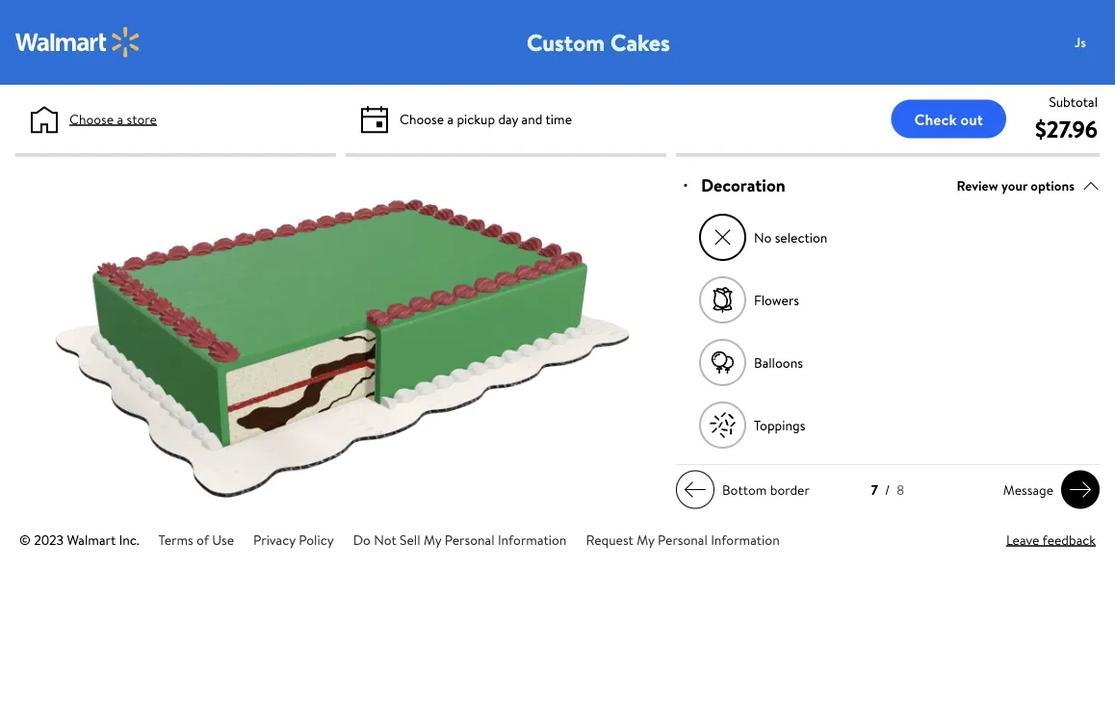 Task type: locate. For each thing, give the bounding box(es) containing it.
1 my from the left
[[424, 531, 442, 549]]

privacy
[[253, 531, 296, 549]]

choose
[[69, 109, 114, 128], [400, 109, 444, 128]]

choose for choose a pickup day and time
[[400, 109, 444, 128]]

1 icon for continue arrow image from the left
[[684, 479, 707, 502]]

1 a from the left
[[117, 109, 123, 128]]

a left pickup on the left of page
[[448, 109, 454, 128]]

2 icon for continue arrow image from the left
[[1069, 479, 1093, 502]]

7 / 8
[[872, 481, 905, 500]]

custom cakes
[[527, 26, 671, 58]]

1 horizontal spatial information
[[711, 531, 780, 549]]

out
[[961, 108, 984, 130]]

options
[[1031, 176, 1075, 195]]

my right request
[[637, 531, 655, 549]]

2023
[[34, 531, 64, 549]]

1 information from the left
[[498, 531, 567, 549]]

feedback
[[1043, 531, 1096, 549]]

1 horizontal spatial my
[[637, 531, 655, 549]]

2 a from the left
[[448, 109, 454, 128]]

choose left store
[[69, 109, 114, 128]]

day
[[499, 109, 519, 128]]

0 horizontal spatial personal
[[445, 531, 495, 549]]

information
[[498, 531, 567, 549], [711, 531, 780, 549]]

1 horizontal spatial personal
[[658, 531, 708, 549]]

leave feedback
[[1007, 531, 1096, 549]]

icon for continue arrow image
[[684, 479, 707, 502], [1069, 479, 1093, 502]]

a left store
[[117, 109, 123, 128]]

0 horizontal spatial a
[[117, 109, 123, 128]]

js
[[1075, 33, 1087, 51]]

choose left pickup on the left of page
[[400, 109, 444, 128]]

back to walmart.com image
[[15, 27, 141, 58]]

bottom border
[[723, 480, 810, 499]]

terms of use
[[159, 531, 234, 549]]

0 horizontal spatial information
[[498, 531, 567, 549]]

check out
[[915, 108, 984, 130]]

1 horizontal spatial icon for continue arrow image
[[1069, 479, 1093, 502]]

2 choose from the left
[[400, 109, 444, 128]]

personal
[[445, 531, 495, 549], [658, 531, 708, 549]]

0 horizontal spatial my
[[424, 531, 442, 549]]

2 information from the left
[[711, 531, 780, 549]]

0 horizontal spatial choose
[[69, 109, 114, 128]]

of
[[197, 531, 209, 549]]

review
[[957, 176, 999, 195]]

my right sell
[[424, 531, 442, 549]]

check out button
[[892, 100, 1007, 138]]

my
[[424, 531, 442, 549], [637, 531, 655, 549]]

personal right request
[[658, 531, 708, 549]]

leave
[[1007, 531, 1040, 549]]

a
[[117, 109, 123, 128], [448, 109, 454, 128]]

personal right sell
[[445, 531, 495, 549]]

terms
[[159, 531, 193, 549]]

remove image
[[712, 227, 734, 248]]

no
[[754, 228, 772, 247]]

information down bottom border link at right
[[711, 531, 780, 549]]

information left request
[[498, 531, 567, 549]]

choose a pickup day and time
[[400, 109, 572, 128]]

choose a store
[[69, 109, 157, 128]]

up arrow image
[[1083, 177, 1100, 194]]

icon for continue arrow image up feedback
[[1069, 479, 1093, 502]]

use
[[212, 531, 234, 549]]

privacy policy
[[253, 531, 334, 549]]

a for pickup
[[448, 109, 454, 128]]

icon for continue arrow image inside message link
[[1069, 479, 1093, 502]]

icon for continue arrow image left bottom
[[684, 479, 707, 502]]

terms of use link
[[159, 531, 234, 549]]

1 horizontal spatial choose
[[400, 109, 444, 128]]

pickup
[[457, 109, 495, 128]]

message link
[[996, 471, 1100, 509]]

balloons
[[754, 353, 803, 372]]

request my personal information
[[586, 531, 780, 549]]

1 choose from the left
[[69, 109, 114, 128]]

inc.
[[119, 531, 139, 549]]

1 horizontal spatial a
[[448, 109, 454, 128]]

2 my from the left
[[637, 531, 655, 549]]

0 horizontal spatial icon for continue arrow image
[[684, 479, 707, 502]]



Task type: describe. For each thing, give the bounding box(es) containing it.
2 personal from the left
[[658, 531, 708, 549]]

choose a store link
[[69, 109, 157, 129]]

do not sell my personal information
[[353, 531, 567, 549]]

7
[[872, 481, 879, 500]]

walmart
[[67, 531, 116, 549]]

1 personal from the left
[[445, 531, 495, 549]]

/
[[885, 481, 891, 500]]

custom
[[527, 26, 605, 58]]

a for store
[[117, 109, 123, 128]]

toppings
[[754, 416, 806, 435]]

subtotal
[[1050, 92, 1098, 111]]

flowers
[[754, 291, 800, 309]]

check
[[915, 108, 957, 130]]

and
[[522, 109, 543, 128]]

review your options link
[[957, 173, 1100, 199]]

© 2023 walmart inc.
[[19, 531, 139, 549]]

your
[[1002, 176, 1028, 195]]

review your options element
[[957, 176, 1075, 196]]

border
[[771, 480, 810, 499]]

$27.96
[[1036, 113, 1098, 145]]

store
[[127, 109, 157, 128]]

decoration
[[701, 174, 786, 198]]

request my personal information link
[[586, 531, 780, 549]]

do not sell my personal information link
[[353, 531, 567, 549]]

subtotal $27.96
[[1036, 92, 1098, 145]]

not
[[374, 531, 397, 549]]

©
[[19, 531, 31, 549]]

review your options
[[957, 176, 1075, 195]]

8
[[897, 481, 905, 500]]

request
[[586, 531, 634, 549]]

selection
[[775, 228, 828, 247]]

bottom
[[723, 480, 767, 499]]

do
[[353, 531, 371, 549]]

message
[[1004, 480, 1054, 499]]

choose for choose a store
[[69, 109, 114, 128]]

bottom border link
[[676, 471, 818, 509]]

no selection
[[754, 228, 828, 247]]

leave feedback button
[[1007, 530, 1096, 550]]

sell
[[400, 531, 421, 549]]

icon for continue arrow image inside bottom border link
[[684, 479, 707, 502]]

cakes
[[611, 26, 671, 58]]

time
[[546, 109, 572, 128]]

js button
[[1062, 23, 1116, 62]]

policy
[[299, 531, 334, 549]]

privacy policy link
[[253, 531, 334, 549]]



Task type: vqa. For each thing, say whether or not it's contained in the screenshot.
Check Cashing on the left top
no



